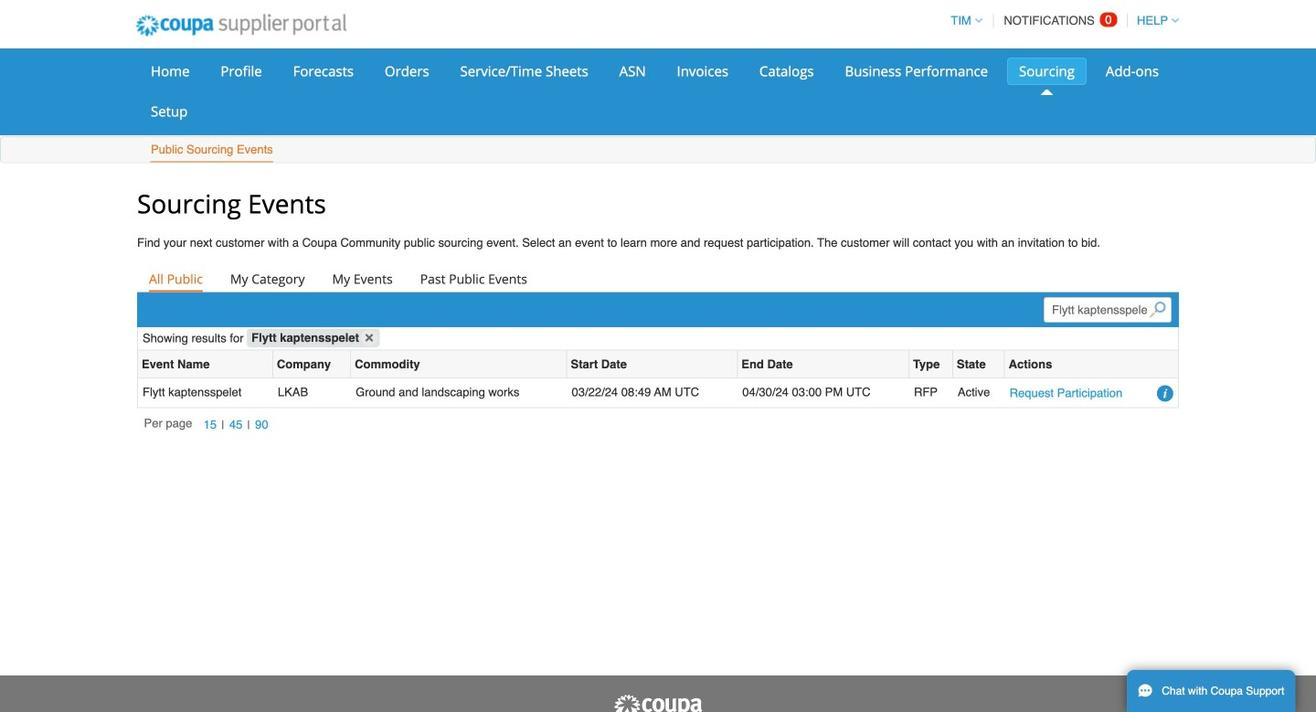 Task type: locate. For each thing, give the bounding box(es) containing it.
tab list
[[137, 266, 1180, 292]]

1 horizontal spatial navigation
[[943, 3, 1180, 38]]

clear filter image
[[361, 330, 378, 346]]

0 horizontal spatial coupa supplier portal image
[[123, 3, 359, 48]]

1 vertical spatial navigation
[[144, 415, 273, 435]]

1 vertical spatial coupa supplier portal image
[[613, 694, 704, 712]]

0 horizontal spatial navigation
[[144, 415, 273, 435]]

navigation
[[943, 3, 1180, 38], [144, 415, 273, 435]]

0 vertical spatial coupa supplier portal image
[[123, 3, 359, 48]]

coupa supplier portal image
[[123, 3, 359, 48], [613, 694, 704, 712]]

0 vertical spatial navigation
[[943, 3, 1180, 38]]

Search text field
[[1045, 297, 1172, 323]]



Task type: vqa. For each thing, say whether or not it's contained in the screenshot.
PREFERENCES
no



Task type: describe. For each thing, give the bounding box(es) containing it.
search image
[[1150, 302, 1166, 318]]

1 horizontal spatial coupa supplier portal image
[[613, 694, 704, 712]]



